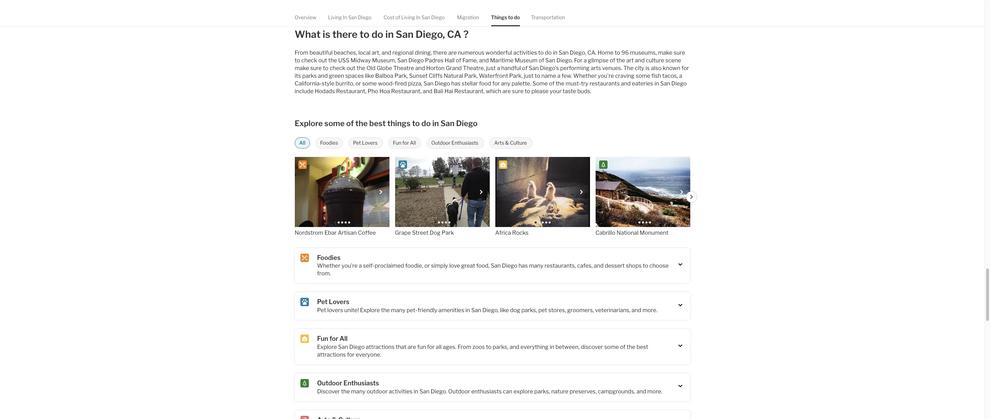 Task type: describe. For each thing, give the bounding box(es) containing it.
a inside foodies whether you're a self-proclaimed foodie, or simply love great food, san diego has many restaurants, cafes, and dessert shops to choose from.
[[359, 263, 362, 270]]

explore
[[514, 389, 534, 395]]

diego down tacos,
[[672, 80, 687, 87]]

lovers for pet lovers pet lovers unite! explore the many pet-friendly amenities in san diego, like dog parks, pet stores, groomers, veterinarians, and more.
[[329, 299, 350, 306]]

more. inside the outdoor enthusiasts discover the many outdoor activities in san diego. outdoor enthusiasts can explore parks, nature preserves, campgrounds, and more.
[[648, 389, 663, 395]]

3 slide 3 dot image from the left
[[542, 222, 544, 224]]

is inside from beautiful beaches, local art, and regional dining, there are numerous wonderful activities to do in san diego, ca. home to 96 museums, make sure to check out the uss midway museum, san diego padres hall of fame, and maritime museum of san diego. for a glimpse of the art and culture scene make sure to check out the old globe theatre and horton grand theatre, just a handful of san diego's performing arts venues. the city is also known for its parks and green spaces like balboa park, sunset cliffs natural park, waterfront park, just to name a few. whether you're craving some fish tacos, a california-style burrito, or some wood-fired pizza, san diego has stellar food for any palette. some of the must-try restaurants and eateries in san diego include hodads restaurant, pho hoa restaurant, and bali hai restaurant, which are sure to please your taste buds.
[[646, 65, 650, 71]]

enthusiasts
[[472, 389, 502, 395]]

diego. inside from beautiful beaches, local art, and regional dining, there are numerous wonderful activities to do in san diego, ca. home to 96 museums, make sure to check out the uss midway museum, san diego padres hall of fame, and maritime museum of san diego. for a glimpse of the art and culture scene make sure to check out the old globe theatre and horton grand theatre, just a handful of san diego's performing arts venues. the city is also known for its parks and green spaces like balboa park, sunset cliffs natural park, waterfront park, just to name a few. whether you're craving some fish tacos, a california-style burrito, or some wood-fired pizza, san diego has stellar food for any palette. some of the must-try restaurants and eateries in san diego include hodads restaurant, pho hoa restaurant, and bali hai restaurant, which are sure to please your taste buds.
[[557, 57, 573, 64]]

slide 4 dot image
[[445, 222, 447, 224]]

for down things
[[403, 140, 409, 146]]

diego up bali
[[435, 80, 450, 87]]

the inside fun for all explore san diego attractions that are fun for all ages. from zoos to parks, and everything in between, discover some of the best attractions for everyone.
[[627, 344, 636, 351]]

museum
[[515, 57, 538, 64]]

pet for pet lovers
[[353, 140, 361, 146]]

parks, inside the outdoor enthusiasts discover the many outdoor activities in san diego. outdoor enthusiasts can explore parks, nature preserves, campgrounds, and more.
[[535, 389, 551, 395]]

san inside pet lovers pet lovers unite! explore the many pet-friendly amenities in san diego, like dog parks, pet stores, groomers, veterinarians, and more.
[[472, 307, 482, 314]]

diego up outdoor enthusiasts
[[456, 119, 478, 128]]

tacos,
[[663, 73, 679, 79]]

and inside fun for all explore san diego attractions that are fun for all ages. from zoos to parks, and everything in between, discover some of the best attractions for everyone.
[[510, 344, 520, 351]]

foodies for foodies
[[320, 140, 338, 146]]

0 horizontal spatial diego,
[[416, 28, 445, 40]]

park
[[442, 230, 454, 236]]

can
[[503, 389, 513, 395]]

of down "name"
[[549, 80, 555, 87]]

and up sunset
[[416, 65, 425, 71]]

what is there to do in san diego, ca ?
[[295, 28, 469, 40]]

0 horizontal spatial there
[[333, 28, 358, 40]]

fired
[[395, 80, 407, 87]]

balboa
[[375, 73, 394, 79]]

your
[[550, 88, 562, 95]]

city
[[635, 65, 645, 71]]

pet
[[539, 307, 548, 314]]

grape
[[395, 230, 411, 236]]

living inside 'link'
[[328, 14, 342, 20]]

has inside from beautiful beaches, local art, and regional dining, there are numerous wonderful activities to do in san diego, ca. home to 96 museums, make sure to check out the uss midway museum, san diego padres hall of fame, and maritime museum of san diego. for a glimpse of the art and culture scene make sure to check out the old globe theatre and horton grand theatre, just a handful of san diego's performing arts venues. the city is also known for its parks and green spaces like balboa park, sunset cliffs natural park, waterfront park, just to name a few. whether you're craving some fish tacos, a california-style burrito, or some wood-fired pizza, san diego has stellar food for any palette. some of the must-try restaurants and eateries in san diego include hodads restaurant, pho hoa restaurant, and bali hai restaurant, which are sure to please your taste buds.
[[452, 80, 461, 87]]

outdoor for outdoor enthusiasts discover the many outdoor activities in san diego. outdoor enthusiasts can explore parks, nature preserves, campgrounds, and more.
[[317, 380, 342, 387]]

slide 2 dot image for artisan
[[338, 222, 340, 224]]

beautiful
[[310, 49, 333, 56]]

hoa
[[380, 88, 390, 95]]

0 vertical spatial are
[[449, 49, 457, 56]]

and up style
[[318, 73, 328, 79]]

arts
[[495, 140, 505, 146]]

and inside the outdoor enthusiasts discover the many outdoor activities in san diego. outdoor enthusiasts can explore parks, nature preserves, campgrounds, and more.
[[637, 389, 647, 395]]

has inside foodies whether you're a self-proclaimed foodie, or simply love great food, san diego has many restaurants, cafes, and dessert shops to choose from.
[[519, 263, 528, 270]]

and inside pet lovers pet lovers unite! explore the many pet-friendly amenities in san diego, like dog parks, pet stores, groomers, veterinarians, and more.
[[632, 307, 642, 314]]

migration
[[457, 14, 480, 20]]

do inside things to do link
[[514, 14, 520, 20]]

ca
[[447, 28, 462, 40]]

great
[[462, 263, 476, 270]]

discover
[[581, 344, 604, 351]]

slide 3 dot image for dog
[[442, 222, 444, 224]]

outdoor enthusiasts
[[432, 140, 479, 146]]

restaurants,
[[545, 263, 576, 270]]

explore some of the best things to do in san diego
[[295, 119, 478, 128]]

culture
[[510, 140, 527, 146]]

cost of living in san diego link
[[384, 8, 445, 26]]

all
[[436, 344, 442, 351]]

veterinarians,
[[596, 307, 631, 314]]

nordstrom ebar artisan coffee
[[295, 230, 376, 236]]

everyone.
[[356, 352, 382, 359]]

of right the hall
[[456, 57, 462, 64]]

a right tacos,
[[680, 73, 683, 79]]

transportation link
[[532, 8, 566, 26]]

preserves,
[[570, 389, 597, 395]]

for
[[575, 57, 583, 64]]

next image for grape street dog park
[[480, 190, 484, 194]]

dining,
[[415, 49, 432, 56]]

in inside pet lovers pet lovers unite! explore the many pet-friendly amenities in san diego, like dog parks, pet stores, groomers, veterinarians, and more.
[[466, 307, 470, 314]]

activities inside the outdoor enthusiasts discover the many outdoor activities in san diego. outdoor enthusiasts can explore parks, nature preserves, campgrounds, and more.
[[389, 389, 413, 395]]

fun
[[418, 344, 426, 351]]

scene
[[666, 57, 682, 64]]

slide 5 dot image for coffee
[[348, 222, 350, 224]]

fun for fun for all
[[393, 140, 402, 146]]

horton
[[427, 65, 445, 71]]

slide 5 dot image for park
[[449, 222, 451, 224]]

nordstrom
[[295, 230, 324, 236]]

some up pho
[[362, 80, 377, 87]]

theatre
[[394, 65, 414, 71]]

from inside fun for all explore san diego attractions that are fun for all ages. from zoos to parks, and everything in between, discover some of the best attractions for everyone.
[[458, 344, 472, 351]]

slide 2 dot image for monument
[[639, 222, 641, 224]]

1 restaurant, from the left
[[336, 88, 367, 95]]

activities inside from beautiful beaches, local art, and regional dining, there are numerous wonderful activities to do in san diego, ca. home to 96 museums, make sure to check out the uss midway museum, san diego padres hall of fame, and maritime museum of san diego. for a glimpse of the art and culture scene make sure to check out the old globe theatre and horton grand theatre, just a handful of san diego's performing arts venues. the city is also known for its parks and green spaces like balboa park, sunset cliffs natural park, waterfront park, just to name a few. whether you're craving some fish tacos, a california-style burrito, or some wood-fired pizza, san diego has stellar food for any palette. some of the must-try restaurants and eateries in san diego include hodads restaurant, pho hoa restaurant, and bali hai restaurant, which are sure to please your taste buds.
[[514, 49, 537, 56]]

0 horizontal spatial best
[[370, 119, 386, 128]]

campgrounds,
[[598, 389, 636, 395]]

that
[[396, 344, 407, 351]]

and inside foodies whether you're a self-proclaimed foodie, or simply love great food, san diego has many restaurants, cafes, and dessert shops to choose from.
[[594, 263, 604, 270]]

things to do link
[[491, 8, 520, 26]]

pet-
[[407, 307, 418, 314]]

0 vertical spatial explore
[[295, 119, 323, 128]]

a right for
[[584, 57, 587, 64]]

enthusiasts for outdoor enthusiasts
[[452, 140, 479, 146]]

2 living from the left
[[402, 14, 415, 20]]

food
[[479, 80, 492, 87]]

style
[[322, 80, 335, 87]]

theatre,
[[463, 65, 485, 71]]

arts
[[591, 65, 602, 71]]

zoos
[[473, 344, 485, 351]]

3 restaurant, from the left
[[455, 88, 485, 95]]

migration link
[[457, 8, 480, 26]]

0 horizontal spatial is
[[323, 28, 331, 40]]

venues.
[[603, 65, 623, 71]]

to inside fun for all explore san diego attractions that are fun for all ages. from zoos to parks, and everything in between, discover some of the best attractions for everyone.
[[486, 344, 492, 351]]

diego inside 'link'
[[358, 14, 372, 20]]

for up which
[[493, 80, 500, 87]]

hai
[[445, 88, 453, 95]]

diego's
[[540, 65, 559, 71]]

lovers for pet lovers
[[362, 140, 378, 146]]

grand
[[446, 65, 462, 71]]

whether inside foodies whether you're a self-proclaimed foodie, or simply love great food, san diego has many restaurants, cafes, and dessert shops to choose from.
[[317, 263, 341, 270]]

in inside the outdoor enthusiasts discover the many outdoor activities in san diego. outdoor enthusiasts can explore parks, nature preserves, campgrounds, and more.
[[414, 389, 419, 395]]

0 horizontal spatial all
[[299, 140, 306, 146]]

living in san diego
[[328, 14, 372, 20]]

what
[[295, 28, 321, 40]]

like inside from beautiful beaches, local art, and regional dining, there are numerous wonderful activities to do in san diego, ca. home to 96 museums, make sure to check out the uss midway museum, san diego padres hall of fame, and maritime museum of san diego. for a glimpse of the art and culture scene make sure to check out the old globe theatre and horton grand theatre, just a handful of san diego's performing arts venues. the city is also known for its parks and green spaces like balboa park, sunset cliffs natural park, waterfront park, just to name a few. whether you're craving some fish tacos, a california-style burrito, or some wood-fired pizza, san diego has stellar food for any palette. some of the must-try restaurants and eateries in san diego include hodads restaurant, pho hoa restaurant, and bali hai restaurant, which are sure to please your taste buds.
[[365, 73, 374, 79]]

eateries
[[632, 80, 654, 87]]

lovers
[[328, 307, 343, 314]]

and left bali
[[423, 88, 433, 95]]

dog
[[511, 307, 521, 314]]

a left few.
[[558, 73, 561, 79]]

explore inside fun for all explore san diego attractions that are fun for all ages. from zoos to parks, and everything in between, discover some of the best attractions for everyone.
[[317, 344, 337, 351]]

and up the museum, on the left of page
[[382, 49, 392, 56]]

fame,
[[463, 57, 478, 64]]

the
[[624, 65, 634, 71]]

you're
[[598, 73, 614, 79]]

any
[[501, 80, 511, 87]]

globe
[[377, 65, 392, 71]]

fun for all
[[393, 140, 416, 146]]

slide 1 dot image for national
[[635, 222, 637, 224]]

ca.
[[588, 49, 597, 56]]

outdoor for outdoor enthusiasts
[[432, 140, 451, 146]]

padres
[[425, 57, 444, 64]]

many inside foodies whether you're a self-proclaimed foodie, or simply love great food, san diego has many restaurants, cafes, and dessert shops to choose from.
[[529, 263, 544, 270]]

museum,
[[372, 57, 396, 64]]

0 horizontal spatial just
[[486, 65, 496, 71]]

next image for africa rocks
[[580, 190, 584, 194]]

slide 3 dot image for artisan
[[341, 222, 343, 224]]

cabrillo national monument
[[596, 230, 669, 236]]

diego inside fun for all explore san diego attractions that are fun for all ages. from zoos to parks, and everything in between, discover some of the best attractions for everyone.
[[350, 344, 365, 351]]

of up pet lovers
[[347, 119, 354, 128]]

things
[[491, 14, 507, 20]]

africa
[[496, 230, 511, 236]]

1 park, from the left
[[395, 73, 408, 79]]

do inside from beautiful beaches, local art, and regional dining, there are numerous wonderful activities to do in san diego, ca. home to 96 museums, make sure to check out the uss midway museum, san diego padres hall of fame, and maritime museum of san diego. for a glimpse of the art and culture scene make sure to check out the old globe theatre and horton grand theatre, just a handful of san diego's performing arts venues. the city is also known for its parks and green spaces like balboa park, sunset cliffs natural park, waterfront park, just to name a few. whether you're craving some fish tacos, a california-style burrito, or some wood-fired pizza, san diego has stellar food for any palette. some of the must-try restaurants and eateries in san diego include hodads restaurant, pho hoa restaurant, and bali hai restaurant, which are sure to please your taste buds.
[[545, 49, 552, 56]]

cost of living in san diego
[[384, 14, 445, 20]]

for down the lovers
[[330, 336, 339, 343]]

to inside things to do link
[[509, 14, 513, 20]]

restaurants
[[590, 80, 620, 87]]

and up "theatre,"
[[479, 57, 489, 64]]

san inside 'link'
[[349, 14, 357, 20]]

cabrillo
[[596, 230, 616, 236]]

next image for cabrillo national monument
[[680, 190, 685, 194]]

2 horizontal spatial next image
[[690, 195, 694, 199]]

sunset
[[409, 73, 428, 79]]

spaces
[[346, 73, 364, 79]]

pet lovers
[[353, 140, 378, 146]]

fun for fun for all explore san diego attractions that are fun for all ages. from zoos to parks, and everything in between, discover some of the best attractions for everyone.
[[317, 336, 328, 343]]

2 horizontal spatial are
[[503, 88, 511, 95]]

or inside foodies whether you're a self-proclaimed foodie, or simply love great food, san diego has many restaurants, cafes, and dessert shops to choose from.
[[425, 263, 430, 270]]

numerous
[[458, 49, 485, 56]]

of up diego's
[[539, 57, 545, 64]]

stores,
[[549, 307, 567, 314]]



Task type: vqa. For each thing, say whether or not it's contained in the screenshot.
the Toggle search results table view Tab
no



Task type: locate. For each thing, give the bounding box(es) containing it.
0 vertical spatial from
[[295, 49, 309, 56]]

check
[[302, 57, 317, 64], [330, 65, 346, 71]]

activities up 'museum'
[[514, 49, 537, 56]]

1 horizontal spatial like
[[500, 307, 509, 314]]

or
[[356, 80, 361, 87], [425, 263, 430, 270]]

foodies whether you're a self-proclaimed foodie, or simply love great food, san diego has many restaurants, cafes, and dessert shops to choose from.
[[317, 254, 669, 277]]

for right known
[[682, 65, 690, 71]]

parks, for pet lovers
[[522, 307, 538, 314]]

transportation
[[532, 14, 566, 20]]

some right discover
[[605, 344, 619, 351]]

known
[[663, 65, 681, 71]]

sure up scene on the right of page
[[674, 49, 686, 56]]

taste
[[563, 88, 577, 95]]

slide 2 dot image for rocks
[[538, 222, 541, 224]]

0 horizontal spatial many
[[351, 389, 366, 395]]

2 slide 2 dot image from the left
[[639, 222, 641, 224]]

next image
[[379, 190, 384, 194], [580, 190, 584, 194]]

1 horizontal spatial next image
[[580, 190, 584, 194]]

buds.
[[578, 88, 592, 95]]

enthusiasts up outdoor
[[344, 380, 379, 387]]

diego, inside from beautiful beaches, local art, and regional dining, there are numerous wonderful activities to do in san diego, ca. home to 96 museums, make sure to check out the uss midway museum, san diego padres hall of fame, and maritime museum of san diego. for a glimpse of the art and culture scene make sure to check out the old globe theatre and horton grand theatre, just a handful of san diego's performing arts venues. the city is also known for its parks and green spaces like balboa park, sunset cliffs natural park, waterfront park, just to name a few. whether you're craving some fish tacos, a california-style burrito, or some wood-fired pizza, san diego has stellar food for any palette. some of the must-try restaurants and eateries in san diego include hodads restaurant, pho hoa restaurant, and bali hai restaurant, which are sure to please your taste buds.
[[570, 49, 587, 56]]

1 next image from the left
[[379, 190, 384, 194]]

from inside from beautiful beaches, local art, and regional dining, there are numerous wonderful activities to do in san diego, ca. home to 96 museums, make sure to check out the uss midway museum, san diego padres hall of fame, and maritime museum of san diego. for a glimpse of the art and culture scene make sure to check out the old globe theatre and horton grand theatre, just a handful of san diego's performing arts venues. the city is also known for its parks and green spaces like balboa park, sunset cliffs natural park, waterfront park, just to name a few. whether you're craving some fish tacos, a california-style burrito, or some wood-fired pizza, san diego has stellar food for any palette. some of the must-try restaurants and eateries in san diego include hodads restaurant, pho hoa restaurant, and bali hai restaurant, which are sure to please your taste buds.
[[295, 49, 309, 56]]

or inside from beautiful beaches, local art, and regional dining, there are numerous wonderful activities to do in san diego, ca. home to 96 museums, make sure to check out the uss midway museum, san diego padres hall of fame, and maritime museum of san diego. for a glimpse of the art and culture scene make sure to check out the old globe theatre and horton grand theatre, just a handful of san diego's performing arts venues. the city is also known for its parks and green spaces like balboa park, sunset cliffs natural park, waterfront park, just to name a few. whether you're craving some fish tacos, a california-style burrito, or some wood-fired pizza, san diego has stellar food for any palette. some of the must-try restaurants and eateries in san diego include hodads restaurant, pho hoa restaurant, and bali hai restaurant, which are sure to please your taste buds.
[[356, 80, 361, 87]]

1 vertical spatial whether
[[317, 263, 341, 270]]

like inside pet lovers pet lovers unite! explore the many pet-friendly amenities in san diego, like dog parks, pet stores, groomers, veterinarians, and more.
[[500, 307, 509, 314]]

artisan
[[338, 230, 357, 236]]

for left the all
[[427, 344, 435, 351]]

2 horizontal spatial slide 3 dot image
[[542, 222, 544, 224]]

monument
[[640, 230, 669, 236]]

there inside from beautiful beaches, local art, and regional dining, there are numerous wonderful activities to do in san diego, ca. home to 96 museums, make sure to check out the uss midway museum, san diego padres hall of fame, and maritime museum of san diego. for a glimpse of the art and culture scene make sure to check out the old globe theatre and horton grand theatre, just a handful of san diego's performing arts venues. the city is also known for its parks and green spaces like balboa park, sunset cliffs natural park, waterfront park, just to name a few. whether you're craving some fish tacos, a california-style burrito, or some wood-fired pizza, san diego has stellar food for any palette. some of the must-try restaurants and eateries in san diego include hodads restaurant, pho hoa restaurant, and bali hai restaurant, which are sure to please your taste buds.
[[433, 49, 448, 56]]

0 horizontal spatial in
[[343, 14, 347, 20]]

make
[[659, 49, 673, 56], [295, 65, 309, 71]]

many left outdoor
[[351, 389, 366, 395]]

discover
[[317, 389, 340, 395]]

slide 3 dot image left slide 5 dot icon
[[542, 222, 544, 224]]

1 horizontal spatial best
[[637, 344, 649, 351]]

is right city
[[646, 65, 650, 71]]

0 horizontal spatial make
[[295, 65, 309, 71]]

0 horizontal spatial next image
[[480, 190, 484, 194]]

slide 1 dot image up dog
[[435, 222, 437, 224]]

some down hodads
[[325, 119, 345, 128]]

all for fun for all
[[410, 140, 416, 146]]

slide 5 dot image
[[549, 222, 551, 224]]

1 horizontal spatial just
[[524, 73, 534, 79]]

outdoor
[[367, 389, 388, 395]]

2 next image from the left
[[580, 190, 584, 194]]

foodies inside foodies whether you're a self-proclaimed foodie, or simply love great food, san diego has many restaurants, cafes, and dessert shops to choose from.
[[317, 254, 341, 262]]

1 horizontal spatial diego,
[[483, 307, 499, 314]]

1 horizontal spatial attractions
[[366, 344, 395, 351]]

1 horizontal spatial next image
[[680, 190, 685, 194]]

enthusiasts
[[452, 140, 479, 146], [344, 380, 379, 387]]

0 horizontal spatial activities
[[389, 389, 413, 395]]

next image
[[480, 190, 484, 194], [680, 190, 685, 194], [690, 195, 694, 199]]

san inside fun for all explore san diego attractions that are fun for all ages. from zoos to parks, and everything in between, discover some of the best attractions for everyone.
[[338, 344, 348, 351]]

park, up fired
[[395, 73, 408, 79]]

0 vertical spatial sure
[[674, 49, 686, 56]]

0 vertical spatial best
[[370, 119, 386, 128]]

1 horizontal spatial make
[[659, 49, 673, 56]]

diego, left dog
[[483, 307, 499, 314]]

living in san diego link
[[328, 8, 372, 26]]

parks, for fun for all
[[493, 344, 509, 351]]

outdoor enthusiasts discover the many outdoor activities in san diego. outdoor enthusiasts can explore parks, nature preserves, campgrounds, and more.
[[317, 380, 663, 395]]

0 horizontal spatial out
[[319, 57, 327, 64]]

just up waterfront
[[486, 65, 496, 71]]

beaches,
[[334, 49, 357, 56]]

2 vertical spatial outdoor
[[449, 389, 470, 395]]

1 horizontal spatial slide 4 dot image
[[545, 222, 548, 224]]

are up the hall
[[449, 49, 457, 56]]

fun down things
[[393, 140, 402, 146]]

1 slide 2 dot image from the left
[[438, 222, 440, 224]]

slide 5 dot image up artisan
[[348, 222, 350, 224]]

0 horizontal spatial living
[[328, 14, 342, 20]]

in inside fun for all explore san diego attractions that are fun for all ages. from zoos to parks, and everything in between, discover some of the best attractions for everyone.
[[550, 344, 555, 351]]

diego. inside the outdoor enthusiasts discover the many outdoor activities in san diego. outdoor enthusiasts can explore parks, nature preserves, campgrounds, and more.
[[431, 389, 447, 395]]

diego left migration on the left top of the page
[[432, 14, 445, 20]]

best inside fun for all explore san diego attractions that are fun for all ages. from zoos to parks, and everything in between, discover some of the best attractions for everyone.
[[637, 344, 649, 351]]

restaurant, down fired
[[391, 88, 422, 95]]

and right veterinarians, on the bottom right
[[632, 307, 642, 314]]

parks, left "nature"
[[535, 389, 551, 395]]

many
[[529, 263, 544, 270], [391, 307, 406, 314], [351, 389, 366, 395]]

0 vertical spatial just
[[486, 65, 496, 71]]

san inside foodies whether you're a self-proclaimed foodie, or simply love great food, san diego has many restaurants, cafes, and dessert shops to choose from.
[[491, 263, 501, 270]]

diego right the food,
[[502, 263, 518, 270]]

diego up everyone.
[[350, 344, 365, 351]]

from
[[295, 49, 309, 56], [458, 344, 472, 351]]

2 horizontal spatial many
[[529, 263, 544, 270]]

a left "self-" at bottom left
[[359, 263, 362, 270]]

2 vertical spatial diego,
[[483, 307, 499, 314]]

2 vertical spatial pet
[[317, 307, 326, 314]]

slide 3 dot image
[[642, 222, 644, 224]]

in inside 'link'
[[343, 14, 347, 20]]

1 horizontal spatial enthusiasts
[[452, 140, 479, 146]]

there down living in san diego 'link'
[[333, 28, 358, 40]]

of down 'museum'
[[523, 65, 528, 71]]

0 vertical spatial attractions
[[366, 344, 395, 351]]

slide 4 dot image up artisan
[[345, 222, 347, 224]]

are inside fun for all explore san diego attractions that are fun for all ages. from zoos to parks, and everything in between, discover some of the best attractions for everyone.
[[408, 344, 416, 351]]

from down the "what"
[[295, 49, 309, 56]]

outdoor
[[432, 140, 451, 146], [317, 380, 342, 387], [449, 389, 470, 395]]

are left "fun"
[[408, 344, 416, 351]]

slide 4 dot image for rocks
[[545, 222, 548, 224]]

0 vertical spatial there
[[333, 28, 358, 40]]

0 horizontal spatial whether
[[317, 263, 341, 270]]

2 vertical spatial sure
[[512, 88, 524, 95]]

slide 1 dot image
[[435, 222, 437, 224], [535, 222, 537, 224], [635, 222, 637, 224]]

1 living from the left
[[328, 14, 342, 20]]

1 vertical spatial like
[[500, 307, 509, 314]]

activities right outdoor
[[389, 389, 413, 395]]

also
[[651, 65, 662, 71]]

1 slide 2 dot image from the left
[[338, 222, 340, 224]]

1 slide 3 dot image from the left
[[341, 222, 343, 224]]

1 vertical spatial explore
[[360, 307, 380, 314]]

slide 1 dot image for rocks
[[535, 222, 537, 224]]

0 horizontal spatial enthusiasts
[[344, 380, 379, 387]]

slide 4 dot image for ebar
[[345, 222, 347, 224]]

1 slide 5 dot image from the left
[[348, 222, 350, 224]]

africa rocks
[[496, 230, 529, 236]]

slide 2 dot image left slide 5 dot icon
[[538, 222, 541, 224]]

1 slide 4 dot image from the left
[[345, 222, 347, 224]]

explore inside pet lovers pet lovers unite! explore the many pet-friendly amenities in san diego, like dog parks, pet stores, groomers, veterinarians, and more.
[[360, 307, 380, 314]]

1 horizontal spatial are
[[449, 49, 457, 56]]

1 vertical spatial lovers
[[329, 299, 350, 306]]

or down the spaces
[[356, 80, 361, 87]]

many left pet-
[[391, 307, 406, 314]]

of inside fun for all explore san diego attractions that are fun for all ages. from zoos to parks, and everything in between, discover some of the best attractions for everyone.
[[621, 344, 626, 351]]

slide 2 dot image
[[338, 222, 340, 224], [639, 222, 641, 224]]

uss
[[338, 57, 350, 64]]

craving
[[616, 73, 635, 79]]

slide 1 dot image left slide 5 dot icon
[[535, 222, 537, 224]]

lovers
[[362, 140, 378, 146], [329, 299, 350, 306]]

fun inside fun for all explore san diego attractions that are fun for all ages. from zoos to parks, and everything in between, discover some of the best attractions for everyone.
[[317, 336, 328, 343]]

fun for all explore san diego attractions that are fun for all ages. from zoos to parks, and everything in between, discover some of the best attractions for everyone.
[[317, 336, 649, 359]]

like
[[365, 73, 374, 79], [500, 307, 509, 314]]

pet for pet lovers pet lovers unite! explore the many pet-friendly amenities in san diego, like dog parks, pet stores, groomers, veterinarians, and more.
[[317, 299, 328, 306]]

2 in from the left
[[416, 14, 421, 20]]

2 park, from the left
[[465, 73, 478, 79]]

slide 5 dot image right slide 4 dot icon on the bottom left of page
[[449, 222, 451, 224]]

restaurant, down stellar
[[455, 88, 485, 95]]

fun down the lovers
[[317, 336, 328, 343]]

1 horizontal spatial living
[[402, 14, 415, 20]]

many inside pet lovers pet lovers unite! explore the many pet-friendly amenities in san diego, like dog parks, pet stores, groomers, veterinarians, and more.
[[391, 307, 406, 314]]

overview link
[[295, 8, 317, 26]]

from left zoos
[[458, 344, 472, 351]]

2 vertical spatial are
[[408, 344, 416, 351]]

make up its
[[295, 65, 309, 71]]

diego, inside pet lovers pet lovers unite! explore the many pet-friendly amenities in san diego, like dog parks, pet stores, groomers, veterinarians, and more.
[[483, 307, 499, 314]]

foodies
[[320, 140, 338, 146], [317, 254, 341, 262]]

art
[[627, 57, 634, 64]]

slide 1 dot image for street
[[435, 222, 437, 224]]

shops
[[626, 263, 642, 270]]

has down natural
[[452, 80, 461, 87]]

some up the eateries
[[636, 73, 651, 79]]

0 horizontal spatial check
[[302, 57, 317, 64]]

0 vertical spatial out
[[319, 57, 327, 64]]

green
[[329, 73, 344, 79]]

next image for nordstrom ebar artisan coffee
[[379, 190, 384, 194]]

proclaimed
[[375, 263, 404, 270]]

1 horizontal spatial whether
[[574, 73, 597, 79]]

2 horizontal spatial sure
[[674, 49, 686, 56]]

of inside cost of living in san diego link
[[396, 14, 401, 20]]

the inside pet lovers pet lovers unite! explore the many pet-friendly amenities in san diego, like dog parks, pet stores, groomers, veterinarians, and more.
[[381, 307, 390, 314]]

enthusiasts left arts
[[452, 140, 479, 146]]

of right discover
[[621, 344, 626, 351]]

2 slide 3 dot image from the left
[[442, 222, 444, 224]]

grape street dog park
[[395, 230, 454, 236]]

0 vertical spatial like
[[365, 73, 374, 79]]

parks, left pet
[[522, 307, 538, 314]]

0 horizontal spatial are
[[408, 344, 416, 351]]

cost
[[384, 14, 395, 20]]

1 vertical spatial are
[[503, 88, 511, 95]]

1 vertical spatial from
[[458, 344, 472, 351]]

cliffs
[[429, 73, 443, 79]]

diego, up for
[[570, 49, 587, 56]]

1 horizontal spatial slide 5 dot image
[[449, 222, 451, 224]]

maritime
[[490, 57, 514, 64]]

midway
[[351, 57, 371, 64]]

has down rocks
[[519, 263, 528, 270]]

0 horizontal spatial slide 2 dot image
[[338, 222, 340, 224]]

2 horizontal spatial park,
[[510, 73, 523, 79]]

like left dog
[[500, 307, 509, 314]]

1 horizontal spatial slide 1 dot image
[[535, 222, 537, 224]]

3 slide 5 dot image from the left
[[649, 222, 651, 224]]

dog
[[430, 230, 441, 236]]

1 horizontal spatial activities
[[514, 49, 537, 56]]

whether up try
[[574, 73, 597, 79]]

more. inside pet lovers pet lovers unite! explore the many pet-friendly amenities in san diego, like dog parks, pet stores, groomers, veterinarians, and more.
[[643, 307, 658, 314]]

0 horizontal spatial sure
[[311, 65, 322, 71]]

all for fun for all explore san diego attractions that are fun for all ages. from zoos to parks, and everything in between, discover some of the best attractions for everyone.
[[340, 336, 348, 343]]

1 vertical spatial foodies
[[317, 254, 341, 262]]

slide 5 dot image right slide 3 dot image
[[649, 222, 651, 224]]

many inside the outdoor enthusiasts discover the many outdoor activities in san diego. outdoor enthusiasts can explore parks, nature preserves, campgrounds, and more.
[[351, 389, 366, 395]]

&
[[506, 140, 509, 146]]

1 vertical spatial enthusiasts
[[344, 380, 379, 387]]

coffee
[[358, 230, 376, 236]]

2 slide 4 dot image from the left
[[545, 222, 548, 224]]

and up city
[[635, 57, 645, 64]]

1 horizontal spatial has
[[519, 263, 528, 270]]

slide 2 dot image left slide 4 dot icon on the bottom left of page
[[438, 222, 440, 224]]

0 horizontal spatial next image
[[379, 190, 384, 194]]

3 park, from the left
[[510, 73, 523, 79]]

0 vertical spatial or
[[356, 80, 361, 87]]

diego,
[[416, 28, 445, 40], [570, 49, 587, 56], [483, 307, 499, 314]]

attractions
[[366, 344, 395, 351], [317, 352, 346, 359]]

1 horizontal spatial sure
[[512, 88, 524, 95]]

slide 4 dot image right slide 3 dot image
[[646, 222, 648, 224]]

restaurant, down burrito,
[[336, 88, 367, 95]]

lovers inside pet lovers pet lovers unite! explore the many pet-friendly amenities in san diego, like dog parks, pet stores, groomers, veterinarians, and more.
[[329, 299, 350, 306]]

0 horizontal spatial fun
[[317, 336, 328, 343]]

2 slide 1 dot image from the left
[[535, 222, 537, 224]]

living right the cost
[[402, 14, 415, 20]]

unite!
[[345, 307, 359, 314]]

parks, right zoos
[[493, 344, 509, 351]]

diego down dining,
[[409, 57, 424, 64]]

love
[[450, 263, 460, 270]]

0 vertical spatial make
[[659, 49, 673, 56]]

living right overview
[[328, 14, 342, 20]]

all inside fun for all explore san diego attractions that are fun for all ages. from zoos to parks, and everything in between, discover some of the best attractions for everyone.
[[340, 336, 348, 343]]

slide 1 dot image left slide 3 dot image
[[635, 222, 637, 224]]

3 slide 1 dot image from the left
[[635, 222, 637, 224]]

2 horizontal spatial diego,
[[570, 49, 587, 56]]

out up the spaces
[[347, 65, 356, 71]]

culture
[[646, 57, 665, 64]]

like down old
[[365, 73, 374, 79]]

2 horizontal spatial slide 5 dot image
[[649, 222, 651, 224]]

slide 5 dot image
[[348, 222, 350, 224], [449, 222, 451, 224], [649, 222, 651, 224]]

0 horizontal spatial like
[[365, 73, 374, 79]]

2 slide 5 dot image from the left
[[449, 222, 451, 224]]

foodies for foodies whether you're a self-proclaimed foodie, or simply love great food, san diego has many restaurants, cafes, and dessert shops to choose from.
[[317, 254, 341, 262]]

slide 4 dot image
[[345, 222, 347, 224], [545, 222, 548, 224], [646, 222, 648, 224]]

lovers up the lovers
[[329, 299, 350, 306]]

of up venues.
[[610, 57, 616, 64]]

slide 2 dot image right slide 1 dot image
[[338, 222, 340, 224]]

slide 2 dot image left slide 3 dot image
[[639, 222, 641, 224]]

you're
[[342, 263, 358, 270]]

1 slide 1 dot image from the left
[[435, 222, 437, 224]]

parks
[[303, 73, 317, 79]]

2 restaurant, from the left
[[391, 88, 422, 95]]

to inside foodies whether you're a self-proclaimed foodie, or simply love great food, san diego has many restaurants, cafes, and dessert shops to choose from.
[[643, 263, 649, 270]]

0 horizontal spatial slide 2 dot image
[[438, 222, 440, 224]]

sure up parks
[[311, 65, 322, 71]]

simply
[[431, 263, 448, 270]]

a down maritime
[[497, 65, 500, 71]]

to
[[509, 14, 513, 20], [360, 28, 370, 40], [539, 49, 544, 56], [615, 49, 621, 56], [295, 57, 300, 64], [323, 65, 329, 71], [535, 73, 541, 79], [525, 88, 531, 95], [412, 119, 420, 128], [643, 263, 649, 270], [486, 344, 492, 351]]

museums,
[[631, 49, 657, 56]]

for
[[682, 65, 690, 71], [493, 80, 500, 87], [403, 140, 409, 146], [330, 336, 339, 343], [427, 344, 435, 351], [347, 352, 355, 359]]

1 vertical spatial attractions
[[317, 352, 346, 359]]

0 vertical spatial diego.
[[557, 57, 573, 64]]

1 horizontal spatial check
[[330, 65, 346, 71]]

0 horizontal spatial attractions
[[317, 352, 346, 359]]

park, up stellar
[[465, 73, 478, 79]]

1 horizontal spatial there
[[433, 49, 448, 56]]

the inside the outdoor enthusiasts discover the many outdoor activities in san diego. outdoor enthusiasts can explore parks, nature preserves, campgrounds, and more.
[[341, 389, 350, 395]]

1 vertical spatial or
[[425, 263, 430, 270]]

some inside fun for all explore san diego attractions that are fun for all ages. from zoos to parks, and everything in between, discover some of the best attractions for everyone.
[[605, 344, 619, 351]]

pet lovers pet lovers unite! explore the many pet-friendly amenities in san diego, like dog parks, pet stores, groomers, veterinarians, and more.
[[317, 299, 658, 314]]

whether
[[574, 73, 597, 79], [317, 263, 341, 270]]

include
[[295, 88, 314, 95]]

1 horizontal spatial or
[[425, 263, 430, 270]]

1 horizontal spatial in
[[416, 14, 421, 20]]

is right the "what"
[[323, 28, 331, 40]]

1 horizontal spatial slide 2 dot image
[[538, 222, 541, 224]]

parks, inside fun for all explore san diego attractions that are fun for all ages. from zoos to parks, and everything in between, discover some of the best attractions for everyone.
[[493, 344, 509, 351]]

0 vertical spatial is
[[323, 28, 331, 40]]

parks, inside pet lovers pet lovers unite! explore the many pet-friendly amenities in san diego, like dog parks, pet stores, groomers, veterinarians, and more.
[[522, 307, 538, 314]]

park, down the handful
[[510, 73, 523, 79]]

everything
[[521, 344, 549, 351]]

and
[[382, 49, 392, 56], [479, 57, 489, 64], [635, 57, 645, 64], [416, 65, 425, 71], [318, 73, 328, 79], [621, 80, 631, 87], [423, 88, 433, 95], [594, 263, 604, 270], [632, 307, 642, 314], [510, 344, 520, 351], [637, 389, 647, 395]]

things to do
[[491, 14, 520, 20]]

check down beautiful
[[302, 57, 317, 64]]

san inside the outdoor enthusiasts discover the many outdoor activities in san diego. outdoor enthusiasts can explore parks, nature preserves, campgrounds, and more.
[[420, 389, 430, 395]]

1 horizontal spatial fun
[[393, 140, 402, 146]]

living
[[328, 14, 342, 20], [402, 14, 415, 20]]

whether up from.
[[317, 263, 341, 270]]

and right cafes,
[[594, 263, 604, 270]]

0 horizontal spatial slide 4 dot image
[[345, 222, 347, 224]]

1 vertical spatial outdoor
[[317, 380, 342, 387]]

0 horizontal spatial slide 5 dot image
[[348, 222, 350, 224]]

hodads
[[315, 88, 335, 95]]

choose
[[650, 263, 669, 270]]

slide 1 dot image
[[334, 222, 336, 224]]

please
[[532, 88, 549, 95]]

1 vertical spatial is
[[646, 65, 650, 71]]

1 horizontal spatial slide 2 dot image
[[639, 222, 641, 224]]

restaurant,
[[336, 88, 367, 95], [391, 88, 422, 95], [455, 88, 485, 95]]

3 slide 4 dot image from the left
[[646, 222, 648, 224]]

slide 4 dot image for national
[[646, 222, 648, 224]]

sure down palette.
[[512, 88, 524, 95]]

0 vertical spatial enthusiasts
[[452, 140, 479, 146]]

1 horizontal spatial out
[[347, 65, 356, 71]]

0 horizontal spatial park,
[[395, 73, 408, 79]]

2 horizontal spatial restaurant,
[[455, 88, 485, 95]]

1 horizontal spatial from
[[458, 344, 472, 351]]

enthusiasts for outdoor enthusiasts discover the many outdoor activities in san diego. outdoor enthusiasts can explore parks, nature preserves, campgrounds, and more.
[[344, 380, 379, 387]]

2 vertical spatial many
[[351, 389, 366, 395]]

1 in from the left
[[343, 14, 347, 20]]

the
[[329, 57, 337, 64], [617, 57, 626, 64], [357, 65, 366, 71], [556, 80, 565, 87], [356, 119, 368, 128], [381, 307, 390, 314], [627, 344, 636, 351], [341, 389, 350, 395]]

rocks
[[513, 230, 529, 236]]

self-
[[363, 263, 375, 270]]

diego inside foodies whether you're a self-proclaimed foodie, or simply love great food, san diego has many restaurants, cafes, and dessert shops to choose from.
[[502, 263, 518, 270]]

0 horizontal spatial diego.
[[431, 389, 447, 395]]

stellar
[[462, 80, 478, 87]]

slide 4 dot image left slide 5 dot icon
[[545, 222, 548, 224]]

1 horizontal spatial park,
[[465, 73, 478, 79]]

1 vertical spatial check
[[330, 65, 346, 71]]

0 vertical spatial whether
[[574, 73, 597, 79]]

and down craving
[[621, 80, 631, 87]]

0 vertical spatial parks,
[[522, 307, 538, 314]]

and right campgrounds, at right
[[637, 389, 647, 395]]

0 vertical spatial activities
[[514, 49, 537, 56]]

check up green
[[330, 65, 346, 71]]

0 horizontal spatial slide 3 dot image
[[341, 222, 343, 224]]

and left 'everything'
[[510, 344, 520, 351]]

slide 3 dot image
[[341, 222, 343, 224], [442, 222, 444, 224], [542, 222, 544, 224]]

parks,
[[522, 307, 538, 314], [493, 344, 509, 351], [535, 389, 551, 395]]

amenities
[[439, 307, 465, 314]]

local
[[359, 49, 371, 56]]

slide 2 dot image
[[438, 222, 440, 224], [538, 222, 541, 224]]

are down any
[[503, 88, 511, 95]]

2 horizontal spatial slide 1 dot image
[[635, 222, 637, 224]]

which
[[486, 88, 502, 95]]

of right the cost
[[396, 14, 401, 20]]

for left everyone.
[[347, 352, 355, 359]]

0 vertical spatial pet
[[353, 140, 361, 146]]

slide 2 dot image for street
[[438, 222, 440, 224]]

diego, up dining,
[[416, 28, 445, 40]]

a
[[584, 57, 587, 64], [497, 65, 500, 71], [558, 73, 561, 79], [680, 73, 683, 79], [359, 263, 362, 270]]

whether inside from beautiful beaches, local art, and regional dining, there are numerous wonderful activities to do in san diego, ca. home to 96 museums, make sure to check out the uss midway museum, san diego padres hall of fame, and maritime museum of san diego. for a glimpse of the art and culture scene make sure to check out the old globe theatre and horton grand theatre, just a handful of san diego's performing arts venues. the city is also known for its parks and green spaces like balboa park, sunset cliffs natural park, waterfront park, just to name a few. whether you're craving some fish tacos, a california-style burrito, or some wood-fired pizza, san diego has stellar food for any palette. some of the must-try restaurants and eateries in san diego include hodads restaurant, pho hoa restaurant, and bali hai restaurant, which are sure to please your taste buds.
[[574, 73, 597, 79]]

there up padres
[[433, 49, 448, 56]]

palette.
[[512, 80, 532, 87]]

2 slide 2 dot image from the left
[[538, 222, 541, 224]]

enthusiasts inside the outdoor enthusiasts discover the many outdoor activities in san diego. outdoor enthusiasts can explore parks, nature preserves, campgrounds, and more.
[[344, 380, 379, 387]]

2 vertical spatial explore
[[317, 344, 337, 351]]



